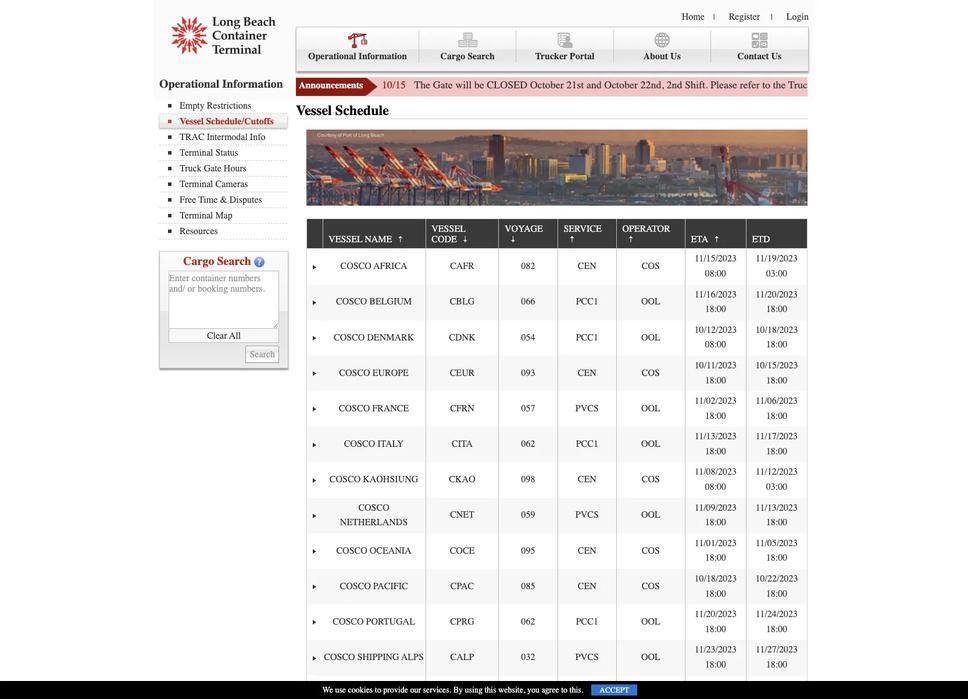 Task type: describe. For each thing, give the bounding box(es) containing it.
name
[[365, 234, 392, 245]]

vessel code
[[432, 224, 466, 245]]

intermodal
[[207, 132, 248, 142]]

cos for 10/13/2023
[[642, 688, 660, 699]]

terminal cameras link
[[168, 179, 287, 190]]

eta
[[691, 234, 709, 245]]

cargo search link
[[419, 30, 517, 63]]

18:00 for 11/23/2023 18:00 cell
[[705, 660, 726, 671]]

18:00 for 11/17/2023 18:00 cell
[[766, 447, 788, 457]]

map
[[215, 211, 233, 221]]

11/23/2023 18:00 cell
[[685, 641, 746, 676]]

schedule/cutoffs
[[206, 116, 274, 127]]

2 horizontal spatial gate
[[816, 79, 835, 91]]

portugal
[[366, 617, 415, 628]]

and
[[587, 79, 602, 91]]

cos for 11/15/2023
[[642, 261, 660, 272]]

cen for 082
[[578, 261, 597, 272]]

trucker portal
[[535, 51, 595, 62]]

03:00 for 11/12/2023 03:00
[[766, 482, 788, 493]]

row containing 11/01/2023 18:00
[[307, 534, 807, 569]]

11/12/2023 03:00
[[756, 467, 798, 493]]

cosco for cosco belgium
[[336, 297, 367, 307]]

operator link
[[623, 219, 670, 249]]

062 for cita
[[521, 439, 535, 450]]

cfrn
[[450, 404, 475, 414]]

18:00 for 11/16/2023 18:00 cell
[[705, 304, 726, 315]]

ckao
[[449, 475, 476, 485]]

0 vertical spatial 11/20/2023 18:00 cell
[[746, 285, 807, 320]]

098
[[521, 475, 535, 485]]

10/19/2023
[[756, 681, 798, 691]]

accept button
[[592, 685, 638, 696]]

clear all
[[207, 331, 241, 341]]

calp
[[450, 653, 474, 663]]

service
[[564, 224, 602, 234]]

pvcs for 032
[[576, 653, 599, 663]]

menu bar containing empty restrictions
[[159, 99, 293, 240]]

03:00 for 11/19/2023 03:00
[[766, 269, 788, 279]]

shift.
[[685, 79, 708, 91]]

1 october from the left
[[530, 79, 564, 91]]

login
[[787, 12, 809, 22]]

row containing 10/18/2023 18:00
[[307, 569, 807, 605]]

italy
[[378, 439, 404, 450]]

about us link
[[614, 30, 711, 63]]

18:00 down "11/19/2023 03:00" cell
[[766, 304, 788, 315]]

1 horizontal spatial to
[[561, 686, 568, 696]]

18:00 for the 11/27/2023 18:00 cell
[[766, 660, 788, 671]]

059
[[521, 510, 535, 521]]

11/05/2023 18:00 cell
[[746, 534, 807, 569]]

operational information inside menu bar
[[308, 51, 407, 62]]

pcc1 cell for 11/16/2023
[[558, 285, 616, 320]]

us for about us
[[671, 51, 681, 62]]

info
[[250, 132, 265, 142]]

denali
[[357, 696, 391, 700]]

cden
[[450, 688, 475, 699]]

cosco netherlands cell
[[322, 498, 426, 534]]

cita
[[452, 439, 473, 450]]

cita cell
[[426, 427, 499, 463]]

0 vertical spatial 11/13/2023 18:00 cell
[[685, 427, 746, 463]]

10/11/2023 18:00 cell
[[685, 356, 746, 391]]

portal
[[570, 51, 595, 62]]

cosco for cosco shipping alps
[[324, 653, 355, 663]]

11/01/2023 18:00 cell
[[685, 534, 746, 569]]

cosco shipping alps
[[324, 653, 424, 663]]

further
[[924, 79, 952, 91]]

10/19/2023 03:00
[[756, 681, 798, 700]]

cen cell for 093
[[558, 356, 616, 391]]

cos cell for 11/08/2023
[[616, 463, 685, 498]]

11/20/2023 18:00 for 11/20/2023 18:00 cell to the bottom
[[695, 610, 737, 635]]

schedule
[[335, 102, 389, 119]]

menu bar containing operational information
[[296, 27, 809, 72]]

1 horizontal spatial cargo
[[441, 51, 465, 62]]

ool for 11/20/2023
[[641, 617, 661, 628]]

10/18/2023 for the topmost 10/18/2023 18:00 cell
[[756, 325, 798, 335]]

cfrn cell
[[426, 391, 499, 427]]

cosco for cosco italy
[[344, 439, 375, 450]]

18:00 for the bottommost 11/13/2023 18:00 cell
[[766, 518, 788, 528]]

trucker portal link
[[517, 30, 614, 63]]

10/15/2023 18:00
[[756, 361, 798, 386]]

voyage link
[[505, 219, 543, 249]]

18:00 for 10/15/2023 18:00 cell
[[766, 375, 788, 386]]

18:00 for bottommost 10/18/2023 18:00 cell
[[705, 589, 726, 599]]

pvcs cell for 057
[[558, 391, 616, 427]]

cosco pacific
[[340, 581, 408, 592]]

row group containing 11/15/2023 08:00
[[307, 249, 807, 700]]

africa
[[374, 261, 407, 272]]

cosco kaohsiung cell
[[322, 463, 426, 498]]

10/22/2023 18:00
[[756, 574, 798, 599]]

truck gate hours link
[[168, 163, 287, 174]]

cosco belgium cell
[[322, 285, 426, 320]]

11/16/2023 18:00
[[695, 289, 737, 315]]

cosco denmark
[[334, 332, 414, 343]]

034
[[521, 688, 535, 699]]

10/15/2023
[[756, 361, 798, 371]]

098 cell
[[499, 463, 558, 498]]

ceur cell
[[426, 356, 499, 391]]

0 horizontal spatial to
[[375, 686, 381, 696]]

pvcs for 059
[[576, 510, 599, 521]]

pacific
[[373, 581, 408, 592]]

cosco shipping alps cell
[[322, 641, 426, 676]]

pvcs cell for 059
[[558, 498, 616, 534]]

etd link
[[752, 230, 776, 249]]

11/12/2023 03:00 cell
[[746, 463, 807, 498]]

11/15/2023
[[695, 254, 737, 264]]

0 vertical spatial 10/18/2023 18:00 cell
[[746, 320, 807, 356]]

kaohsiung
[[363, 475, 418, 485]]

cosco italy
[[344, 439, 404, 450]]

shipping for alps
[[357, 653, 399, 663]]

cen for 093
[[578, 368, 597, 378]]

2 horizontal spatial to
[[762, 79, 771, 91]]

08:00 for 11/08/2023 08:00
[[705, 482, 726, 493]]

terminal status link
[[168, 148, 287, 158]]

cen for 098
[[578, 475, 597, 485]]

row containing 11/16/2023 18:00
[[307, 285, 807, 320]]

ool for 11/23/2023
[[641, 653, 661, 663]]

ool cell for 11/23/2023
[[616, 641, 685, 676]]

cosco denmark cell
[[322, 320, 426, 356]]

cos for 10/18/2023
[[642, 581, 660, 592]]

row containing cosco shipping denali
[[307, 676, 807, 700]]

03:00 for 10/19/2023 03:00
[[766, 696, 788, 700]]

11/19/2023
[[756, 254, 798, 264]]

cosco africa
[[341, 261, 407, 272]]

11/13/2023 18:00 for top 11/13/2023 18:00 cell
[[695, 432, 737, 457]]

11/09/2023
[[695, 503, 737, 513]]

cen cell for 098
[[558, 463, 616, 498]]

11/01/2023
[[695, 538, 737, 549]]

alps
[[401, 653, 424, 663]]

ool for 11/02/2023
[[641, 404, 661, 414]]

vessel for code
[[432, 224, 466, 234]]

cosco kaohsiung
[[330, 475, 418, 485]]

denmark
[[367, 332, 414, 343]]

11/02/2023 18:00 cell
[[685, 391, 746, 427]]

085
[[521, 581, 535, 592]]

we
[[323, 686, 333, 696]]

11/08/2023
[[695, 467, 737, 478]]

ool cell for 11/09/2023
[[616, 498, 685, 534]]

announcements
[[299, 80, 363, 91]]

cen cell for 085
[[558, 569, 616, 605]]

cblg cell
[[426, 285, 499, 320]]

coce cell
[[426, 534, 499, 569]]

shipping for denali
[[370, 681, 412, 691]]

pcc1 for 11/20/2023
[[576, 617, 598, 628]]

cosco for cosco portugal
[[333, 617, 364, 628]]

clear
[[207, 331, 227, 341]]

operational information link
[[297, 30, 419, 63]]

062 cell for cita
[[499, 427, 558, 463]]

0 vertical spatial hours
[[838, 79, 864, 91]]

pcc1 cell for 11/13/2023
[[558, 427, 616, 463]]

cosco for cosco kaohsiung
[[330, 475, 361, 485]]

pvcs cell for 032
[[558, 641, 616, 676]]

11/23/2023 18:00
[[695, 645, 737, 671]]

11/06/2023 18:00
[[756, 396, 798, 421]]

1 horizontal spatial operational
[[308, 51, 356, 62]]

cosco france cell
[[322, 391, 426, 427]]

1 vertical spatial 10/18/2023 18:00 cell
[[685, 569, 746, 605]]

us for contact us
[[771, 51, 782, 62]]

gate inside empty restrictions vessel schedule/cutoffs trac intermodal info terminal status truck gate hours terminal cameras free time & disputes terminal map resources
[[204, 163, 221, 174]]

054
[[521, 332, 535, 343]]

trucker
[[535, 51, 568, 62]]

cpac
[[451, 581, 474, 592]]

066 cell
[[499, 285, 558, 320]]

10/19/2023 03:00 cell
[[746, 676, 807, 700]]

11/17/2023 18:00
[[756, 432, 798, 457]]

cos cell for 11/15/2023
[[616, 249, 685, 285]]

empty
[[180, 101, 205, 111]]

10/15 the gate will be closed october 21st and october 22nd, 2nd shift. please refer to the truck gate hours web page for further gate
[[382, 79, 968, 91]]

085 cell
[[499, 569, 558, 605]]

0 horizontal spatial cargo
[[183, 255, 214, 268]]

trac
[[180, 132, 205, 142]]

cos cell for 10/18/2023
[[616, 569, 685, 605]]

08:00 for 10/13/2023 08:00
[[705, 696, 726, 700]]

18:00 for top 11/13/2023 18:00 cell
[[705, 447, 726, 457]]

refer
[[740, 79, 760, 91]]

10/12/2023 08:00
[[695, 325, 737, 350]]

11/16/2023 18:00 cell
[[685, 285, 746, 320]]

11/01/2023 18:00
[[695, 538, 737, 564]]

cosco for cosco shipping denali
[[336, 681, 367, 691]]

gate
[[955, 79, 968, 91]]

cosco portugal cell
[[322, 605, 426, 641]]

066
[[521, 297, 535, 307]]

register
[[729, 12, 760, 22]]

cameras
[[215, 179, 248, 190]]



Task type: vqa. For each thing, say whether or not it's contained in the screenshot.
SHIPPING inside cosco shipping denali
yes



Task type: locate. For each thing, give the bounding box(es) containing it.
by
[[453, 686, 463, 696]]

18:00 for 10/11/2023 18:00 cell
[[705, 375, 726, 386]]

1 08:00 from the top
[[705, 269, 726, 279]]

11/13/2023 down 11/12/2023 03:00 'cell'
[[756, 503, 798, 513]]

18:00 down 11/17/2023
[[766, 447, 788, 457]]

truck right the
[[789, 79, 813, 91]]

18:00 inside 11/06/2023 18:00
[[766, 411, 788, 421]]

6 row from the top
[[307, 391, 807, 427]]

cprg
[[450, 617, 475, 628]]

0 horizontal spatial 11/20/2023 18:00
[[695, 610, 737, 635]]

18:00 inside the 11/16/2023 18:00
[[705, 304, 726, 315]]

18:00 up 11/08/2023
[[705, 447, 726, 457]]

11/20/2023 18:00 cell down 11/19/2023 03:00
[[746, 285, 807, 320]]

cosco belgium
[[336, 297, 412, 307]]

11/08/2023 08:00 cell
[[685, 463, 746, 498]]

cosco left the belgium
[[336, 297, 367, 307]]

1 vertical spatial cargo search
[[183, 255, 251, 268]]

contact us
[[738, 51, 782, 62]]

10/11/2023 18:00
[[695, 361, 737, 386]]

10/18/2023 18:00 for the topmost 10/18/2023 18:00 cell
[[756, 325, 798, 350]]

october right and
[[604, 79, 638, 91]]

11/13/2023 18:00 cell up 11/05/2023 at the bottom of the page
[[746, 498, 807, 534]]

about us
[[643, 51, 681, 62]]

5 ool cell from the top
[[616, 498, 685, 534]]

cdnk cell
[[426, 320, 499, 356]]

website,
[[498, 686, 525, 696]]

1 vertical spatial 11/13/2023 18:00
[[756, 503, 798, 528]]

to up denali
[[375, 686, 381, 696]]

6 cos cell from the top
[[616, 676, 685, 700]]

row containing cosco netherlands
[[307, 498, 807, 534]]

0 horizontal spatial us
[[671, 51, 681, 62]]

cosco left france
[[339, 404, 370, 414]]

1 vertical spatial 10/18/2023 18:00
[[695, 574, 737, 599]]

cosco france
[[339, 404, 409, 414]]

3 cen cell from the top
[[558, 463, 616, 498]]

cdnk
[[449, 332, 476, 343]]

4 pvcs from the top
[[576, 688, 599, 699]]

terminal up resources
[[180, 211, 213, 221]]

5 cos from the top
[[642, 581, 660, 592]]

4 pvcs cell from the top
[[558, 676, 616, 700]]

11/13/2023 18:00 up 11/08/2023
[[695, 432, 737, 457]]

18:00
[[705, 304, 726, 315], [766, 304, 788, 315], [766, 340, 788, 350], [705, 375, 726, 386], [766, 375, 788, 386], [705, 411, 726, 421], [766, 411, 788, 421], [705, 447, 726, 457], [766, 447, 788, 457], [705, 518, 726, 528], [766, 518, 788, 528], [705, 553, 726, 564], [766, 553, 788, 564], [705, 589, 726, 599], [766, 589, 788, 599], [705, 624, 726, 635], [766, 624, 788, 635], [705, 660, 726, 671], [766, 660, 788, 671]]

row group
[[307, 249, 807, 700]]

operational information
[[308, 51, 407, 62], [159, 77, 283, 91]]

2 ool cell from the top
[[616, 320, 685, 356]]

search inside menu bar
[[468, 51, 495, 62]]

2 vertical spatial terminal
[[180, 211, 213, 221]]

11/12/2023
[[756, 467, 798, 478]]

operational up empty
[[159, 77, 219, 91]]

shipping up cosco shipping denali cell
[[357, 653, 399, 663]]

operational up announcements at the left top
[[308, 51, 356, 62]]

cosco left portugal
[[333, 617, 364, 628]]

1 vertical spatial 10/18/2023
[[695, 574, 737, 584]]

2 cos from the top
[[642, 368, 660, 378]]

1 horizontal spatial menu bar
[[296, 27, 809, 72]]

095
[[521, 546, 535, 556]]

08:00 for 10/12/2023 08:00
[[705, 340, 726, 350]]

18:00 for the 11/24/2023 18:00 cell
[[766, 624, 788, 635]]

6 ool cell from the top
[[616, 605, 685, 641]]

062 down '057' cell
[[521, 439, 535, 450]]

18:00 down 10/11/2023
[[705, 375, 726, 386]]

4 cen from the top
[[578, 546, 597, 556]]

08:00 down 10/12/2023
[[705, 340, 726, 350]]

062 cell for cprg
[[499, 605, 558, 641]]

service link
[[564, 219, 602, 249]]

0 vertical spatial terminal
[[180, 148, 213, 158]]

18:00 inside 11/02/2023 18:00
[[705, 411, 726, 421]]

1 us from the left
[[671, 51, 681, 62]]

0 horizontal spatial operational information
[[159, 77, 283, 91]]

cosco right we
[[336, 681, 367, 691]]

3 pvcs cell from the top
[[558, 641, 616, 676]]

to left this.
[[561, 686, 568, 696]]

0 vertical spatial menu bar
[[296, 27, 809, 72]]

18:00 down 11/05/2023 at the bottom of the page
[[766, 553, 788, 564]]

08:00 inside "10/13/2023 08:00"
[[705, 696, 726, 700]]

1 vertical spatial 11/13/2023
[[756, 503, 798, 513]]

1 | from the left
[[713, 12, 715, 22]]

row containing 11/02/2023 18:00
[[307, 391, 807, 427]]

1 horizontal spatial 11/13/2023
[[756, 503, 798, 513]]

ool cell for 10/12/2023
[[616, 320, 685, 356]]

search down resources "link"
[[217, 255, 251, 268]]

18:00 up 11/05/2023 at the bottom of the page
[[766, 518, 788, 528]]

057 cell
[[499, 391, 558, 427]]

10/18/2023 18:00 up 10/15/2023
[[756, 325, 798, 350]]

the
[[414, 79, 430, 91]]

18:00 for "10/22/2023 18:00" cell
[[766, 589, 788, 599]]

4 08:00 from the top
[[705, 696, 726, 700]]

vessel for name
[[329, 234, 363, 245]]

0 vertical spatial cargo
[[441, 51, 465, 62]]

11/27/2023 18:00
[[756, 645, 798, 671]]

11/06/2023 18:00 cell
[[746, 391, 807, 427]]

2 cen cell from the top
[[558, 356, 616, 391]]

18:00 down 11/02/2023
[[705, 411, 726, 421]]

4 ool cell from the top
[[616, 427, 685, 463]]

cafr
[[450, 261, 475, 272]]

11 row from the top
[[307, 569, 807, 605]]

08:00 inside "10/12/2023 08:00"
[[705, 340, 726, 350]]

13 row from the top
[[307, 641, 807, 676]]

11/20/2023 18:00 for topmost 11/20/2023 18:00 cell
[[756, 289, 798, 315]]

1 horizontal spatial cargo search
[[441, 51, 495, 62]]

11/20/2023 18:00
[[756, 289, 798, 315], [695, 610, 737, 635]]

pcc1 for 10/12/2023
[[576, 332, 598, 343]]

cden cell
[[426, 676, 499, 700]]

10/13/2023 08:00 cell
[[685, 676, 746, 700]]

10/18/2023 18:00 cell
[[746, 320, 807, 356], [685, 569, 746, 605]]

10 row from the top
[[307, 534, 807, 569]]

0 horizontal spatial 11/13/2023 18:00
[[695, 432, 737, 457]]

pcc1 cell for 11/20/2023
[[558, 605, 616, 641]]

11/20/2023 down "11/19/2023 03:00" cell
[[756, 289, 798, 300]]

1 pvcs cell from the top
[[558, 391, 616, 427]]

| right 'home'
[[713, 12, 715, 22]]

08:00 down 11/08/2023
[[705, 482, 726, 493]]

cosco left italy
[[344, 439, 375, 450]]

pvcs cell
[[558, 391, 616, 427], [558, 498, 616, 534], [558, 641, 616, 676], [558, 676, 616, 700]]

ool cell for 11/20/2023
[[616, 605, 685, 641]]

cblg
[[450, 297, 475, 307]]

shipping
[[357, 653, 399, 663], [370, 681, 412, 691]]

cosco up netherlands
[[358, 503, 389, 513]]

10/13/2023
[[695, 681, 737, 691]]

4 cos from the top
[[642, 546, 660, 556]]

1 vertical spatial cargo
[[183, 255, 214, 268]]

information inside menu bar
[[359, 51, 407, 62]]

0 vertical spatial cargo search
[[441, 51, 495, 62]]

10/18/2023 up 10/15/2023
[[756, 325, 798, 335]]

pvcs cell for 034
[[558, 676, 616, 700]]

10/18/2023
[[756, 325, 798, 335], [695, 574, 737, 584]]

18:00 up 10/15/2023
[[766, 340, 788, 350]]

11/15/2023 08:00 cell
[[685, 249, 746, 285]]

cosco left europe
[[339, 368, 370, 378]]

1 horizontal spatial vessel
[[296, 102, 332, 119]]

ool cell
[[616, 285, 685, 320], [616, 320, 685, 356], [616, 391, 685, 427], [616, 427, 685, 463], [616, 498, 685, 534], [616, 605, 685, 641], [616, 641, 685, 676]]

0 vertical spatial search
[[468, 51, 495, 62]]

truck down trac
[[180, 163, 202, 174]]

1 062 cell from the top
[[499, 427, 558, 463]]

1 vertical spatial shipping
[[370, 681, 412, 691]]

1 vertical spatial truck
[[180, 163, 202, 174]]

cosco down the vessel name
[[341, 261, 372, 272]]

1 vertical spatial 11/20/2023 18:00 cell
[[685, 605, 746, 641]]

information up 10/15
[[359, 51, 407, 62]]

2 cos cell from the top
[[616, 356, 685, 391]]

18:00 inside 10/11/2023 18:00
[[705, 375, 726, 386]]

4 cos cell from the top
[[616, 534, 685, 569]]

10/18/2023 for bottommost 10/18/2023 18:00 cell
[[695, 574, 737, 584]]

10/12/2023 08:00 cell
[[685, 320, 746, 356]]

4 ool from the top
[[641, 439, 661, 450]]

cos cell for 10/13/2023
[[616, 676, 685, 700]]

this.
[[570, 686, 583, 696]]

1 vertical spatial terminal
[[180, 179, 213, 190]]

03:00 inside 10/19/2023 03:00
[[766, 696, 788, 700]]

0 horizontal spatial operational
[[159, 77, 219, 91]]

11/09/2023 18:00
[[695, 503, 737, 528]]

11/20/2023 18:00 cell
[[746, 285, 807, 320], [685, 605, 746, 641]]

1 horizontal spatial us
[[771, 51, 782, 62]]

cosco up use
[[324, 653, 355, 663]]

0 horizontal spatial vessel
[[180, 116, 204, 127]]

hours
[[838, 79, 864, 91], [224, 163, 247, 174]]

1 vertical spatial information
[[222, 77, 283, 91]]

1 vertical spatial operational
[[159, 77, 219, 91]]

0 vertical spatial operational
[[308, 51, 356, 62]]

18:00 for 11/09/2023 18:00 cell
[[705, 518, 726, 528]]

cafr cell
[[426, 249, 499, 285]]

08:00 down the 11/15/2023
[[705, 269, 726, 279]]

3 cos from the top
[[642, 475, 660, 485]]

03:00 down 10/19/2023
[[766, 696, 788, 700]]

1 vertical spatial 062 cell
[[499, 605, 558, 641]]

empty restrictions vessel schedule/cutoffs trac intermodal info terminal status truck gate hours terminal cameras free time & disputes terminal map resources
[[180, 101, 274, 237]]

row containing 10/12/2023 08:00
[[307, 320, 807, 356]]

hours up the cameras
[[224, 163, 247, 174]]

3 cen from the top
[[578, 475, 597, 485]]

2 pvcs from the top
[[576, 510, 599, 521]]

cosco africa cell
[[322, 249, 426, 285]]

3 ool cell from the top
[[616, 391, 685, 427]]

034 cell
[[499, 676, 558, 700]]

1 pcc1 cell from the top
[[558, 285, 616, 320]]

4 row from the top
[[307, 320, 807, 356]]

18:00 for 11/05/2023 18:00 cell
[[766, 553, 788, 564]]

3 cos cell from the top
[[616, 463, 685, 498]]

cosco down cosco italy cell
[[330, 475, 361, 485]]

18:00 inside 11/27/2023 18:00
[[766, 660, 788, 671]]

cosco left denmark
[[334, 332, 365, 343]]

cosco italy cell
[[322, 427, 426, 463]]

0 vertical spatial truck
[[789, 79, 813, 91]]

cen cell for 082
[[558, 249, 616, 285]]

1 cos cell from the top
[[616, 249, 685, 285]]

054 cell
[[499, 320, 558, 356]]

to
[[762, 79, 771, 91], [375, 686, 381, 696], [561, 686, 568, 696]]

cen cell
[[558, 249, 616, 285], [558, 356, 616, 391], [558, 463, 616, 498], [558, 534, 616, 569], [558, 569, 616, 605]]

1 horizontal spatial 10/18/2023
[[756, 325, 798, 335]]

18:00 down 11/09/2023 on the bottom of the page
[[705, 518, 726, 528]]

cen cell for 095
[[558, 534, 616, 569]]

cosco inside cosco shipping denali
[[336, 681, 367, 691]]

5 row from the top
[[307, 356, 807, 391]]

services.
[[423, 686, 451, 696]]

row containing 11/08/2023 08:00
[[307, 463, 807, 498]]

pcc1 cell for 10/12/2023
[[558, 320, 616, 356]]

ool cell for 11/16/2023
[[616, 285, 685, 320]]

shipping up denali
[[370, 681, 412, 691]]

ceur
[[450, 368, 475, 378]]

11/20/2023 18:00 cell up 11/23/2023
[[685, 605, 746, 641]]

vessel left the name
[[329, 234, 363, 245]]

hours inside empty restrictions vessel schedule/cutoffs trac intermodal info terminal status truck gate hours terminal cameras free time & disputes terminal map resources
[[224, 163, 247, 174]]

03:00 inside the 11/12/2023 03:00
[[766, 482, 788, 493]]

093
[[521, 368, 535, 378]]

18:00 for 11/06/2023 18:00 'cell'
[[766, 411, 788, 421]]

1 062 from the top
[[521, 439, 535, 450]]

11/13/2023 for top 11/13/2023 18:00 cell
[[695, 432, 737, 442]]

18:00 down 11/01/2023 18:00 cell
[[705, 589, 726, 599]]

2 pcc1 cell from the top
[[558, 320, 616, 356]]

None submit
[[246, 346, 279, 363]]

11/24/2023 18:00 cell
[[746, 605, 807, 641]]

operational information up empty restrictions link
[[159, 77, 283, 91]]

0 vertical spatial 11/20/2023
[[756, 289, 798, 300]]

cosco for cosco oceania
[[336, 546, 367, 556]]

4 pcc1 cell from the top
[[558, 605, 616, 641]]

11/13/2023 down 11/02/2023 18:00 cell
[[695, 432, 737, 442]]

page
[[886, 79, 906, 91]]

1 vertical spatial menu bar
[[159, 99, 293, 240]]

18:00 inside 11/09/2023 18:00
[[705, 518, 726, 528]]

7 ool cell from the top
[[616, 641, 685, 676]]

1 vertical spatial 11/13/2023 18:00 cell
[[746, 498, 807, 534]]

register link
[[729, 12, 760, 22]]

082 cell
[[499, 249, 558, 285]]

0 vertical spatial 062
[[521, 439, 535, 450]]

12 row from the top
[[307, 605, 807, 641]]

14 row from the top
[[307, 676, 807, 700]]

5 ool from the top
[[641, 510, 661, 521]]

time
[[198, 195, 218, 205]]

menu bar
[[296, 27, 809, 72], [159, 99, 293, 240]]

0 horizontal spatial search
[[217, 255, 251, 268]]

tree grid
[[307, 219, 807, 700]]

18:00 down 11/01/2023
[[705, 553, 726, 564]]

1 pcc1 from the top
[[576, 297, 598, 307]]

vessel up cafr
[[432, 224, 466, 234]]

cosco
[[341, 261, 372, 272], [336, 297, 367, 307], [334, 332, 365, 343], [339, 368, 370, 378], [339, 404, 370, 414], [344, 439, 375, 450], [330, 475, 361, 485], [358, 503, 389, 513], [336, 546, 367, 556], [340, 581, 371, 592], [333, 617, 364, 628], [324, 653, 355, 663], [336, 681, 367, 691]]

2 062 from the top
[[521, 617, 535, 628]]

10/18/2023 down 11/01/2023 18:00 cell
[[695, 574, 737, 584]]

cprg cell
[[426, 605, 499, 641]]

oceania
[[370, 546, 412, 556]]

3 pcc1 cell from the top
[[558, 427, 616, 463]]

october left '21st'
[[530, 79, 564, 91]]

2 | from the left
[[771, 12, 773, 22]]

contact us link
[[711, 30, 808, 63]]

vessel down empty
[[180, 116, 204, 127]]

18:00 down "11/16/2023"
[[705, 304, 726, 315]]

1 horizontal spatial 10/18/2023 18:00
[[756, 325, 798, 350]]

cosco shipping denali cell
[[322, 676, 426, 700]]

ool cell for 11/02/2023
[[616, 391, 685, 427]]

11/19/2023 03:00 cell
[[746, 249, 807, 285]]

2 october from the left
[[604, 79, 638, 91]]

1 horizontal spatial october
[[604, 79, 638, 91]]

1 pvcs from the top
[[576, 404, 599, 414]]

062
[[521, 439, 535, 450], [521, 617, 535, 628]]

093 cell
[[499, 356, 558, 391]]

1 ool cell from the top
[[616, 285, 685, 320]]

5 cen from the top
[[578, 581, 597, 592]]

vessel inside empty restrictions vessel schedule/cutoffs trac intermodal info terminal status truck gate hours terminal cameras free time & disputes terminal map resources
[[180, 116, 204, 127]]

cosco for cosco denmark
[[334, 332, 365, 343]]

2 us from the left
[[771, 51, 782, 62]]

1 ool from the top
[[641, 297, 661, 307]]

1 cos from the top
[[642, 261, 660, 272]]

11/20/2023 up 11/23/2023
[[695, 610, 737, 620]]

0 horizontal spatial |
[[713, 12, 715, 22]]

18:00 down 11/23/2023
[[705, 660, 726, 671]]

1 horizontal spatial 11/20/2023
[[756, 289, 798, 300]]

october
[[530, 79, 564, 91], [604, 79, 638, 91]]

1 horizontal spatial information
[[359, 51, 407, 62]]

1 horizontal spatial search
[[468, 51, 495, 62]]

we use cookies to provide our services. by using this website, you agree to this.
[[323, 686, 583, 696]]

11/20/2023 18:00 down "11/19/2023 03:00" cell
[[756, 289, 798, 315]]

0 vertical spatial 03:00
[[766, 269, 788, 279]]

truck inside empty restrictions vessel schedule/cutoffs trac intermodal info terminal status truck gate hours terminal cameras free time & disputes terminal map resources
[[180, 163, 202, 174]]

pcc1 for 11/13/2023
[[576, 439, 598, 450]]

18:00 inside 10/15/2023 18:00
[[766, 375, 788, 386]]

row containing 11/23/2023 18:00
[[307, 641, 807, 676]]

062 cell up 032
[[499, 605, 558, 641]]

062 down "085" cell
[[521, 617, 535, 628]]

1 vertical spatial 03:00
[[766, 482, 788, 493]]

vessel down announcements at the left top
[[296, 102, 332, 119]]

using
[[465, 686, 483, 696]]

0 vertical spatial operational information
[[308, 51, 407, 62]]

cosco for cosco africa
[[341, 261, 372, 272]]

will
[[455, 79, 472, 91]]

about
[[643, 51, 668, 62]]

11/27/2023 18:00 cell
[[746, 641, 807, 676]]

1 vertical spatial search
[[217, 255, 251, 268]]

4 cen cell from the top
[[558, 534, 616, 569]]

cargo up will
[[441, 51, 465, 62]]

03:00 down 11/12/2023 at bottom
[[766, 482, 788, 493]]

18:00 down 10/15/2023
[[766, 375, 788, 386]]

5 cos cell from the top
[[616, 569, 685, 605]]

row containing vessel code
[[307, 219, 807, 249]]

1 row from the top
[[307, 219, 807, 249]]

pcc1 cell
[[558, 285, 616, 320], [558, 320, 616, 356], [558, 427, 616, 463], [558, 605, 616, 641]]

0 vertical spatial shipping
[[357, 653, 399, 663]]

cos cell for 11/01/2023
[[616, 534, 685, 569]]

1 horizontal spatial 11/20/2023 18:00
[[756, 289, 798, 315]]

8 row from the top
[[307, 463, 807, 498]]

cosco europe cell
[[322, 356, 426, 391]]

10/18/2023 18:00 down 11/01/2023 18:00 cell
[[695, 574, 737, 599]]

18:00 inside the 11/01/2023 18:00
[[705, 553, 726, 564]]

032 cell
[[499, 641, 558, 676]]

cosco inside cell
[[340, 581, 371, 592]]

059 cell
[[499, 498, 558, 534]]

18:00 down 11/27/2023
[[766, 660, 788, 671]]

search up be
[[468, 51, 495, 62]]

cos for 11/01/2023
[[642, 546, 660, 556]]

row containing 10/11/2023 18:00
[[307, 356, 807, 391]]

0 vertical spatial information
[[359, 51, 407, 62]]

cos for 10/11/2023
[[642, 368, 660, 378]]

1 horizontal spatial gate
[[433, 79, 453, 91]]

row
[[307, 219, 807, 249], [307, 249, 807, 285], [307, 285, 807, 320], [307, 320, 807, 356], [307, 356, 807, 391], [307, 391, 807, 427], [307, 427, 807, 463], [307, 463, 807, 498], [307, 498, 807, 534], [307, 534, 807, 569], [307, 569, 807, 605], [307, 605, 807, 641], [307, 641, 807, 676], [307, 676, 807, 700]]

0 horizontal spatial cargo search
[[183, 255, 251, 268]]

7 ool from the top
[[641, 653, 661, 663]]

us right about
[[671, 51, 681, 62]]

1 cen from the top
[[578, 261, 597, 272]]

10/18/2023 18:00 cell up 10/15/2023
[[746, 320, 807, 356]]

03:00
[[766, 269, 788, 279], [766, 482, 788, 493], [766, 696, 788, 700]]

2 03:00 from the top
[[766, 482, 788, 493]]

1 vertical spatial 11/20/2023 18:00
[[695, 610, 737, 635]]

belgium
[[369, 297, 412, 307]]

10/18/2023 18:00 cell down the 11/01/2023 18:00
[[685, 569, 746, 605]]

ckao cell
[[426, 463, 499, 498]]

10/22/2023 18:00 cell
[[746, 569, 807, 605]]

08:00 down 10/13/2023
[[705, 696, 726, 700]]

cos cell for 10/11/2023
[[616, 356, 685, 391]]

cen for 085
[[578, 581, 597, 592]]

1 cen cell from the top
[[558, 249, 616, 285]]

information up restrictions on the left of page
[[222, 77, 283, 91]]

18:00 for 11/02/2023 18:00 cell
[[705, 411, 726, 421]]

2 terminal from the top
[[180, 179, 213, 190]]

truck
[[789, 79, 813, 91], [180, 163, 202, 174]]

1 horizontal spatial operational information
[[308, 51, 407, 62]]

us right contact
[[771, 51, 782, 62]]

9 row from the top
[[307, 498, 807, 534]]

0 vertical spatial 11/20/2023 18:00
[[756, 289, 798, 315]]

ool cell for 11/13/2023
[[616, 427, 685, 463]]

03:00 down 11/19/2023
[[766, 269, 788, 279]]

ool for 11/16/2023
[[641, 297, 661, 307]]

1 vertical spatial 062
[[521, 617, 535, 628]]

3 terminal from the top
[[180, 211, 213, 221]]

062 cell
[[499, 427, 558, 463], [499, 605, 558, 641]]

0 vertical spatial 11/13/2023
[[695, 432, 737, 442]]

3 pcc1 from the top
[[576, 439, 598, 450]]

operational
[[308, 51, 356, 62], [159, 77, 219, 91]]

11/20/2023 18:00 up 11/23/2023
[[695, 610, 737, 635]]

08:00
[[705, 269, 726, 279], [705, 340, 726, 350], [705, 482, 726, 493], [705, 696, 726, 700]]

18:00 down 11/06/2023
[[766, 411, 788, 421]]

11/13/2023 18:00 cell
[[685, 427, 746, 463], [746, 498, 807, 534]]

6 cos from the top
[[642, 688, 660, 699]]

ool
[[641, 297, 661, 307], [641, 332, 661, 343], [641, 404, 661, 414], [641, 439, 661, 450], [641, 510, 661, 521], [641, 617, 661, 628], [641, 653, 661, 663]]

ool for 10/12/2023
[[641, 332, 661, 343]]

cnet
[[450, 510, 474, 521]]

095 cell
[[499, 534, 558, 569]]

3 ool from the top
[[641, 404, 661, 414]]

information
[[359, 51, 407, 62], [222, 77, 283, 91]]

2 vertical spatial 03:00
[[766, 696, 788, 700]]

this
[[485, 686, 496, 696]]

voyage
[[505, 224, 543, 234]]

0 horizontal spatial gate
[[204, 163, 221, 174]]

0 horizontal spatial vessel
[[329, 234, 363, 245]]

cargo search down resources "link"
[[183, 255, 251, 268]]

eta link
[[691, 230, 727, 249]]

1 vertical spatial 11/20/2023
[[695, 610, 737, 620]]

to left the
[[762, 79, 771, 91]]

11/09/2023 18:00 cell
[[685, 498, 746, 534]]

18:00 for 11/01/2023 18:00 cell
[[705, 553, 726, 564]]

terminal
[[180, 148, 213, 158], [180, 179, 213, 190], [180, 211, 213, 221]]

cargo
[[441, 51, 465, 62], [183, 255, 214, 268]]

062 for cprg
[[521, 617, 535, 628]]

cpac cell
[[426, 569, 499, 605]]

08:00 inside 11/08/2023 08:00
[[705, 482, 726, 493]]

resources link
[[168, 226, 287, 237]]

2 ool from the top
[[641, 332, 661, 343]]

tree grid containing vessel code
[[307, 219, 807, 700]]

1 horizontal spatial vessel
[[432, 224, 466, 234]]

1 vertical spatial operational information
[[159, 77, 283, 91]]

status
[[215, 148, 238, 158]]

resources
[[180, 226, 218, 237]]

18:00 down 10/22/2023
[[766, 589, 788, 599]]

0 horizontal spatial 11/13/2023
[[695, 432, 737, 442]]

cen for 095
[[578, 546, 597, 556]]

2 08:00 from the top
[[705, 340, 726, 350]]

cos for 11/08/2023
[[642, 475, 660, 485]]

11/13/2023 18:00
[[695, 432, 737, 457], [756, 503, 798, 528]]

2 pvcs cell from the top
[[558, 498, 616, 534]]

cosco pacific cell
[[322, 569, 426, 605]]

4 pcc1 from the top
[[576, 617, 598, 628]]

pvcs for 034
[[576, 688, 599, 699]]

trac intermodal info link
[[168, 132, 287, 142]]

operator
[[623, 224, 670, 234]]

10/15/2023 18:00 cell
[[746, 356, 807, 391]]

closed
[[487, 79, 528, 91]]

082
[[521, 261, 535, 272]]

france
[[372, 404, 409, 414]]

terminal up the free
[[180, 179, 213, 190]]

3 row from the top
[[307, 285, 807, 320]]

7 row from the top
[[307, 427, 807, 463]]

cosco for cosco netherlands
[[358, 503, 389, 513]]

11/13/2023 18:00 cell up 11/08/2023
[[685, 427, 746, 463]]

1 terminal from the top
[[180, 148, 213, 158]]

11/17/2023 18:00 cell
[[746, 427, 807, 463]]

2nd
[[667, 79, 683, 91]]

2 pcc1 from the top
[[576, 332, 598, 343]]

shipping inside cosco shipping denali
[[370, 681, 412, 691]]

cosco oceania cell
[[322, 534, 426, 569]]

shipping inside cosco shipping alps cell
[[357, 653, 399, 663]]

18:00 up 11/23/2023
[[705, 624, 726, 635]]

1 horizontal spatial |
[[771, 12, 773, 22]]

18:00 inside 11/05/2023 18:00
[[766, 553, 788, 564]]

0 vertical spatial 10/18/2023 18:00
[[756, 325, 798, 350]]

08:00 for 11/15/2023 08:00
[[705, 269, 726, 279]]

1 03:00 from the top
[[766, 269, 788, 279]]

2 062 cell from the top
[[499, 605, 558, 641]]

code
[[432, 234, 457, 245]]

cargo down resources
[[183, 255, 214, 268]]

calp cell
[[426, 641, 499, 676]]

2 row from the top
[[307, 249, 807, 285]]

5 cen cell from the top
[[558, 569, 616, 605]]

cosco shipping denali
[[336, 681, 412, 700]]

11/20/2023
[[756, 289, 798, 300], [695, 610, 737, 620]]

18:00 inside 11/23/2023 18:00
[[705, 660, 726, 671]]

3 03:00 from the top
[[766, 696, 788, 700]]

3 pvcs from the top
[[576, 653, 599, 663]]

0 horizontal spatial menu bar
[[159, 99, 293, 240]]

cnet cell
[[426, 498, 499, 534]]

pvcs for 057
[[576, 404, 599, 414]]

row containing 11/15/2023 08:00
[[307, 249, 807, 285]]

accept
[[600, 686, 629, 695]]

hours left web
[[838, 79, 864, 91]]

21st
[[567, 79, 584, 91]]

0 horizontal spatial hours
[[224, 163, 247, 174]]

11/24/2023 18:00
[[756, 610, 798, 635]]

11/13/2023 for the bottommost 11/13/2023 18:00 cell
[[756, 503, 798, 513]]

0 vertical spatial 062 cell
[[499, 427, 558, 463]]

cosco inside cosco netherlands
[[358, 503, 389, 513]]

cargo search inside menu bar
[[441, 51, 495, 62]]

ool for 11/13/2023
[[641, 439, 661, 450]]

1 horizontal spatial 11/13/2023 18:00
[[756, 503, 798, 528]]

18:00 down '11/24/2023'
[[766, 624, 788, 635]]

0 vertical spatial 11/13/2023 18:00
[[695, 432, 737, 457]]

11/02/2023
[[695, 396, 737, 407]]

1 horizontal spatial hours
[[838, 79, 864, 91]]

terminal down trac
[[180, 148, 213, 158]]

0 horizontal spatial 10/18/2023
[[695, 574, 737, 584]]

1 horizontal spatial truck
[[789, 79, 813, 91]]

11/27/2023
[[756, 645, 798, 656]]

0 horizontal spatial 11/20/2023
[[695, 610, 737, 620]]

0 horizontal spatial truck
[[180, 163, 202, 174]]

0 horizontal spatial 10/18/2023 18:00
[[695, 574, 737, 599]]

empty restrictions link
[[168, 101, 287, 111]]

6 ool from the top
[[641, 617, 661, 628]]

0 horizontal spatial information
[[222, 77, 283, 91]]

Enter container numbers and/ or booking numbers.  text field
[[169, 271, 279, 329]]

062 cell up 098
[[499, 427, 558, 463]]

ool for 11/09/2023
[[641, 510, 661, 521]]

1 vertical spatial hours
[[224, 163, 247, 174]]

cosco for cosco pacific
[[340, 581, 371, 592]]

18:00 for the topmost 10/18/2023 18:00 cell
[[766, 340, 788, 350]]

08:00 inside 11/15/2023 08:00
[[705, 269, 726, 279]]

home link
[[682, 12, 705, 22]]

cosco for cosco europe
[[339, 368, 370, 378]]

03:00 inside 11/19/2023 03:00
[[766, 269, 788, 279]]

0 vertical spatial 10/18/2023
[[756, 325, 798, 335]]

cosco for cosco france
[[339, 404, 370, 414]]

3 08:00 from the top
[[705, 482, 726, 493]]

18:00 inside "11/24/2023 18:00"
[[766, 624, 788, 635]]

| left login link
[[771, 12, 773, 22]]

11/23/2023
[[695, 645, 737, 656]]

18:00 inside 10/22/2023 18:00
[[766, 589, 788, 599]]

0 horizontal spatial october
[[530, 79, 564, 91]]

11/13/2023 18:00 up 11/05/2023 at the bottom of the page
[[756, 503, 798, 528]]

operational information up announcements at the left top
[[308, 51, 407, 62]]

row containing 11/20/2023 18:00
[[307, 605, 807, 641]]

cosco down netherlands
[[336, 546, 367, 556]]

row containing 11/13/2023 18:00
[[307, 427, 807, 463]]

vessel schedule/cutoffs link
[[168, 116, 287, 127]]

cos cell
[[616, 249, 685, 285], [616, 356, 685, 391], [616, 463, 685, 498], [616, 534, 685, 569], [616, 569, 685, 605], [616, 676, 685, 700]]

cosco left pacific
[[340, 581, 371, 592]]

2 cen from the top
[[578, 368, 597, 378]]

vessel
[[296, 102, 332, 119], [180, 116, 204, 127]]

11/13/2023 18:00 for the bottommost 11/13/2023 18:00 cell
[[756, 503, 798, 528]]

18:00 inside 11/17/2023 18:00
[[766, 447, 788, 457]]

cargo search up will
[[441, 51, 495, 62]]



